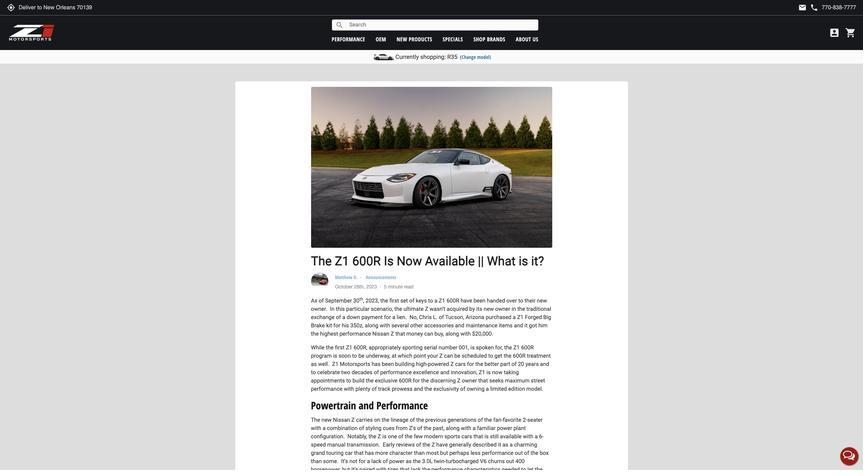 Task type: vqa. For each thing, say whether or not it's contained in the screenshot.
'30'
yes



Task type: describe. For each thing, give the bounding box(es) containing it.
what
[[487, 254, 516, 268]]

down
[[347, 314, 360, 320]]

prowess
[[392, 386, 413, 392]]

new inside the new nissan z carries on the lineage of the previous generations of the fan-favorite 2-seater with a combination of styling cues from z's of the past, along with a familiar power plant configuration.  notably, the z is one of the few modern sports cars that is still available with a 6- speed manual transmission.  early reviews of the z have generally described it as a charming grand touring car that has more character than most but perhaps less performance out of the box than some.  it's not for a lack of power as the 3.0l twin-turbocharged v6 churns out 400 horsepower, but it's paired with tires that lack the performance characteristics needed to l
[[322, 417, 332, 423]]

excellence
[[413, 369, 439, 376]]

with down generations
[[461, 425, 472, 432]]

of down from
[[399, 433, 404, 440]]

new products
[[397, 35, 433, 43]]

and down tucson,
[[455, 322, 465, 329]]

0 vertical spatial than
[[414, 450, 425, 456]]

powertrain
[[311, 398, 356, 413]]

20
[[518, 361, 525, 367]]

z1 up 20
[[514, 344, 520, 351]]

is left 'one'
[[383, 433, 387, 440]]

2 horizontal spatial as
[[503, 442, 509, 448]]

owner inside while the first z1 600r, appropriately sporting serial number 001, is spoken for, the z1 600r program is soon to be underway, at which point your z can be scheduled to get the 600r treatment as well.  z1 motorsports has been building high-powered z cars for the better part of 20 years and to celebrate two decades of performance excellence and innovation, z1 is now taking appointments to build the exclusive 600r for the discerning z owner that seeks maximum street performance with plenty of track prowess and the exclusivity of owning a limited edition model.
[[462, 377, 477, 384]]

can inside while the first z1 600r, appropriately sporting serial number 001, is spoken for, the z1 600r program is soon to be underway, at which point your z can be scheduled to get the 600r treatment as well.  z1 motorsports has been building high-powered z cars for the better part of 20 years and to celebrate two decades of performance excellence and innovation, z1 is now taking appointments to build the exclusive 600r for the discerning z owner that seeks maximum street performance with plenty of track prowess and the exclusivity of owning a limited edition model.
[[444, 353, 453, 359]]

a down in
[[513, 314, 516, 320]]

exclusivity
[[434, 386, 459, 392]]

6-
[[539, 433, 544, 440]]

plant
[[514, 425, 526, 432]]

specials link
[[443, 35, 463, 43]]

600r inside , 2023, the first set of keys to a z1 600r have been handed over to their new owner.  in this particular scenario, the ultimate z wasn't acquired by its new owner in the traditional exchange of a down payment for a lien.  no, chris l. of tucson, arizona purchased a z1 forged big brake kit for his 350z, along with several other accessories and maintenance items and it got him the highest performance nissan z that money can buy, along with $20,000.
[[447, 297, 460, 304]]

has inside while the first z1 600r, appropriately sporting serial number 001, is spoken for, the z1 600r program is soon to be underway, at which point your z can be scheduled to get the 600r treatment as well.  z1 motorsports has been building high-powered z cars for the better part of 20 years and to celebrate two decades of performance excellence and innovation, z1 is now taking appointments to build the exclusive 600r for the discerning z owner that seeks maximum street performance with plenty of track prowess and the exclusivity of owning a limited edition model.
[[372, 361, 381, 367]]

maintenance
[[466, 322, 498, 329]]

performance down the 'twin-'
[[432, 466, 463, 470]]

edition
[[509, 386, 525, 392]]

v6
[[480, 458, 487, 465]]

street
[[531, 377, 545, 384]]

chris
[[419, 314, 432, 320]]

0 vertical spatial power
[[497, 425, 512, 432]]

generations
[[448, 417, 477, 423]]

owner inside , 2023, the first set of keys to a z1 600r have been handed over to their new owner.  in this particular scenario, the ultimate z wasn't acquired by its new owner in the traditional exchange of a down payment for a lien.  no, chris l. of tucson, arizona purchased a z1 forged big brake kit for his 350z, along with several other accessories and maintenance items and it got him the highest performance nissan z that money can buy, along with $20,000.
[[495, 306, 511, 312]]

z right powered
[[451, 361, 454, 367]]

z down modern
[[432, 442, 435, 448]]

a inside while the first z1 600r, appropriately sporting serial number 001, is spoken for, the z1 600r program is soon to be underway, at which point your z can be scheduled to get the 600r treatment as well.  z1 motorsports has been building high-powered z cars for the better part of 20 years and to celebrate two decades of performance excellence and innovation, z1 is now taking appointments to build the exclusive 600r for the discerning z owner that seeks maximum street performance with plenty of track prowess and the exclusivity of owning a limited edition model.
[[486, 386, 489, 392]]

soon
[[339, 353, 351, 359]]

cues
[[383, 425, 395, 432]]

to inside the new nissan z carries on the lineage of the previous generations of the fan-favorite 2-seater with a combination of styling cues from z's of the past, along with a familiar power plant configuration.  notably, the z is one of the few modern sports cars that is still available with a 6- speed manual transmission.  early reviews of the z have generally described it as a charming grand touring car that has more character than most but perhaps less performance out of the box than some.  it's not for a lack of power as the 3.0l twin-turbocharged v6 churns out 400 horsepower, but it's paired with tires that lack the performance characteristics needed to l
[[522, 466, 526, 470]]

brands
[[487, 35, 506, 43]]

of down more
[[383, 458, 388, 465]]

now
[[492, 369, 503, 376]]

the new nissan z carries on the lineage of the previous generations of the fan-favorite 2-seater with a combination of styling cues from z's of the past, along with a familiar power plant configuration.  notably, the z is one of the few modern sports cars that is still available with a 6- speed manual transmission.  early reviews of the z have generally described it as a charming grand touring car that has more character than most but perhaps less performance out of the box than some.  it's not for a lack of power as the 3.0l twin-turbocharged v6 churns out 400 horsepower, but it's paired with tires that lack the performance characteristics needed to l
[[311, 417, 549, 470]]

matthew d. link
[[335, 274, 359, 281]]

more
[[376, 450, 388, 456]]

his
[[342, 322, 349, 329]]

high-
[[416, 361, 428, 367]]

with up speed
[[311, 425, 321, 432]]

which
[[398, 353, 413, 359]]

scheduled
[[462, 353, 487, 359]]

$20,000.
[[472, 330, 494, 337]]

of up exclusive
[[374, 369, 379, 376]]

z1 motorsports logo image
[[9, 24, 55, 41]]

cars inside while the first z1 600r, appropriately sporting serial number 001, is spoken for, the z1 600r program is soon to be underway, at which point your z can be scheduled to get the 600r treatment as well.  z1 motorsports has been building high-powered z cars for the better part of 20 years and to celebrate two decades of performance excellence and innovation, z1 is now taking appointments to build the exclusive 600r for the discerning z owner that seeks maximum street performance with plenty of track prowess and the exclusivity of owning a limited edition model.
[[455, 361, 466, 367]]

a up wasn't
[[435, 297, 438, 304]]

of left 20
[[512, 361, 517, 367]]

a up his
[[343, 314, 346, 320]]

is left now
[[487, 369, 491, 376]]

(change
[[460, 54, 476, 60]]

2023
[[367, 284, 377, 289]]

is
[[384, 254, 394, 268]]

has inside the new nissan z carries on the lineage of the previous generations of the fan-favorite 2-seater with a combination of styling cues from z's of the past, along with a familiar power plant configuration.  notably, the z is one of the few modern sports cars that is still available with a 6- speed manual transmission.  early reviews of the z have generally described it as a charming grand touring car that has more character than most but perhaps less performance out of the box than some.  it's not for a lack of power as the 3.0l twin-turbocharged v6 churns out 400 horsepower, but it's paired with tires that lack the performance characteristics needed to l
[[365, 450, 374, 456]]

arizona
[[466, 314, 485, 320]]

model)
[[477, 54, 491, 60]]

600r up treatment at the bottom of page
[[521, 344, 534, 351]]

been inside while the first z1 600r, appropriately sporting serial number 001, is spoken for, the z1 600r program is soon to be underway, at which point your z can be scheduled to get the 600r treatment as well.  z1 motorsports has been building high-powered z cars for the better part of 20 years and to celebrate two decades of performance excellence and innovation, z1 is now taking appointments to build the exclusive 600r for the discerning z owner that seeks maximum street performance with plenty of track prowess and the exclusivity of owning a limited edition model.
[[382, 361, 394, 367]]

limited
[[491, 386, 507, 392]]

kit
[[326, 322, 332, 329]]

nissan inside the new nissan z carries on the lineage of the previous generations of the fan-favorite 2-seater with a combination of styling cues from z's of the past, along with a familiar power plant configuration.  notably, the z is one of the few modern sports cars that is still available with a 6- speed manual transmission.  early reviews of the z have generally described it as a charming grand touring car that has more character than most but perhaps less performance out of the box than some.  it's not for a lack of power as the 3.0l twin-turbocharged v6 churns out 400 horsepower, but it's paired with tires that lack the performance characteristics needed to l
[[333, 417, 350, 423]]

most
[[426, 450, 439, 456]]

a down available
[[510, 442, 513, 448]]

car
[[345, 450, 353, 456]]

new products link
[[397, 35, 433, 43]]

of down carries
[[359, 425, 364, 432]]

||
[[478, 254, 484, 268]]

speed
[[311, 442, 326, 448]]

of left track
[[372, 386, 377, 392]]

0 horizontal spatial lack
[[372, 458, 382, 465]]

specials
[[443, 35, 463, 43]]

no,
[[410, 314, 418, 320]]

exclusive
[[375, 377, 398, 384]]

spoken
[[476, 344, 494, 351]]

matthew d. image
[[311, 273, 328, 286]]

got
[[529, 322, 537, 329]]

september
[[325, 297, 352, 304]]

3.0l
[[422, 458, 433, 465]]

traditional
[[527, 306, 552, 312]]

announcements link
[[366, 274, 397, 281]]

with up the 001,
[[461, 330, 471, 337]]

of right "set"
[[410, 297, 415, 304]]

is left it?
[[519, 254, 528, 268]]

shopping:
[[421, 53, 446, 60]]

scenario,
[[371, 306, 393, 312]]

your
[[428, 353, 438, 359]]

can inside , 2023, the first set of keys to a z1 600r have been handed over to their new owner.  in this particular scenario, the ultimate z wasn't acquired by its new owner in the traditional exchange of a down payment for a lien.  no, chris l. of tucson, arizona purchased a z1 forged big brake kit for his 350z, along with several other accessories and maintenance items and it got him the highest performance nissan z that money can buy, along with $20,000.
[[425, 330, 434, 337]]

my_location
[[7, 3, 15, 12]]

less
[[471, 450, 481, 456]]

2 be from the left
[[455, 353, 461, 359]]

new up "traditional"
[[537, 297, 547, 304]]

of left owning
[[461, 386, 466, 392]]

the z1 600r is now available || what is it?
[[311, 254, 544, 268]]

nissan inside , 2023, the first set of keys to a z1 600r have been handed over to their new owner.  in this particular scenario, the ultimate z wasn't acquired by its new owner in the traditional exchange of a down payment for a lien.  no, chris l. of tucson, arizona purchased a z1 forged big brake kit for his 350z, along with several other accessories and maintenance items and it got him the highest performance nissan z that money can buy, along with $20,000.
[[373, 330, 390, 337]]

set
[[401, 297, 408, 304]]

1 vertical spatial than
[[311, 458, 322, 465]]

character
[[390, 450, 413, 456]]

oem
[[376, 35, 386, 43]]

Search search field
[[344, 20, 538, 30]]

been inside , 2023, the first set of keys to a z1 600r have been handed over to their new owner.  in this particular scenario, the ultimate z wasn't acquired by its new owner in the traditional exchange of a down payment for a lien.  no, chris l. of tucson, arizona purchased a z1 forged big brake kit for his 350z, along with several other accessories and maintenance items and it got him the highest performance nissan z that money can buy, along with $20,000.
[[474, 297, 486, 304]]

tires
[[388, 466, 399, 470]]

of right z's
[[418, 425, 423, 432]]

program
[[311, 353, 332, 359]]

celebrate
[[317, 369, 340, 376]]

decades
[[352, 369, 373, 376]]

several
[[392, 322, 409, 329]]

(change model) link
[[460, 54, 491, 60]]

, 2023, the first set of keys to a z1 600r have been handed over to their new owner.  in this particular scenario, the ultimate z wasn't acquired by its new owner in the traditional exchange of a down payment for a lien.  no, chris l. of tucson, arizona purchased a z1 forged big brake kit for his 350z, along with several other accessories and maintenance items and it got him the highest performance nissan z that money can buy, along with $20,000.
[[311, 297, 552, 337]]

to down two
[[347, 377, 351, 384]]

r35
[[448, 53, 458, 60]]

as inside while the first z1 600r, appropriately sporting serial number 001, is spoken for, the z1 600r program is soon to be underway, at which point your z can be scheduled to get the 600r treatment as well.  z1 motorsports has been building high-powered z cars for the better part of 20 years and to celebrate two decades of performance excellence and innovation, z1 is now taking appointments to build the exclusive 600r for the discerning z owner that seeks maximum street performance with plenty of track prowess and the exclusivity of owning a limited edition model.
[[311, 361, 317, 367]]

z down styling
[[378, 433, 381, 440]]

z1 up celebrate
[[332, 361, 339, 367]]

and up carries
[[359, 398, 374, 413]]

of up familiar
[[478, 417, 483, 423]]

and down treatment at the bottom of page
[[540, 361, 550, 367]]

it inside the new nissan z carries on the lineage of the previous generations of the fan-favorite 2-seater with a combination of styling cues from z's of the past, along with a familiar power plant configuration.  notably, the z is one of the few modern sports cars that is still available with a 6- speed manual transmission.  early reviews of the z have generally described it as a charming grand touring car that has more character than most but perhaps less performance out of the box than some.  it's not for a lack of power as the 3.0l twin-turbocharged v6 churns out 400 horsepower, but it's paired with tires that lack the performance characteristics needed to l
[[498, 442, 502, 448]]

z down several
[[391, 330, 394, 337]]

a up paired
[[367, 458, 370, 465]]

a left familiar
[[473, 425, 476, 432]]

z up the chris
[[425, 306, 429, 312]]

with left several
[[380, 322, 390, 329]]

5 minute read
[[384, 284, 414, 289]]

to left get
[[489, 353, 494, 359]]

appointments
[[311, 377, 345, 384]]

announcements october 28th, 2023
[[335, 274, 397, 289]]

notably,
[[348, 433, 367, 440]]

available
[[425, 254, 475, 268]]

to right keys
[[428, 297, 433, 304]]

about us
[[516, 35, 539, 43]]

z1 down better
[[479, 369, 486, 376]]

z left carries
[[352, 417, 355, 423]]

items
[[499, 322, 513, 329]]

acquired
[[447, 306, 468, 312]]

early
[[383, 442, 395, 448]]

from
[[396, 425, 408, 432]]

account_box link
[[828, 27, 842, 38]]

sports
[[445, 433, 460, 440]]

for down "scheduled"
[[467, 361, 474, 367]]

keys
[[416, 297, 427, 304]]



Task type: locate. For each thing, give the bounding box(es) containing it.
performance down 350z,
[[340, 330, 371, 337]]

1 vertical spatial has
[[365, 450, 374, 456]]

nissan up 'appropriately'
[[373, 330, 390, 337]]

be down 600r,
[[359, 353, 365, 359]]

600r up prowess
[[399, 377, 412, 384]]

that inside while the first z1 600r, appropriately sporting serial number 001, is spoken for, the z1 600r program is soon to be underway, at which point your z can be scheduled to get the 600r treatment as well.  z1 motorsports has been building high-powered z cars for the better part of 20 years and to celebrate two decades of performance excellence and innovation, z1 is now taking appointments to build the exclusive 600r for the discerning z owner that seeks maximum street performance with plenty of track prowess and the exclusivity of owning a limited edition model.
[[479, 377, 488, 384]]

over
[[507, 297, 517, 304]]

to up motorsports
[[352, 353, 357, 359]]

z right your
[[440, 353, 443, 359]]

30
[[354, 297, 360, 304]]

z's
[[409, 425, 416, 432]]

owning
[[467, 386, 485, 392]]

600r up acquired
[[447, 297, 460, 304]]

big
[[544, 314, 552, 320]]

z down 'innovation,'
[[457, 377, 461, 384]]

have up by
[[461, 297, 472, 304]]

0 horizontal spatial out
[[506, 458, 514, 465]]

a left limited
[[486, 386, 489, 392]]

touring
[[327, 450, 344, 456]]

for up paired
[[359, 458, 366, 465]]

2 vertical spatial along
[[446, 425, 460, 432]]

of right l.
[[439, 314, 444, 320]]

that up described
[[474, 433, 483, 440]]

better
[[485, 361, 499, 367]]

a up speed
[[323, 425, 326, 432]]

1 horizontal spatial be
[[455, 353, 461, 359]]

1 vertical spatial can
[[444, 353, 453, 359]]

out
[[515, 450, 523, 456], [506, 458, 514, 465]]

out up needed
[[506, 458, 514, 465]]

performance down building at bottom
[[380, 369, 412, 376]]

of right as
[[319, 297, 324, 304]]

the for the z1 600r is now available || what is it?
[[311, 254, 332, 268]]

have inside the new nissan z carries on the lineage of the previous generations of the fan-favorite 2-seater with a combination of styling cues from z's of the past, along with a familiar power plant configuration.  notably, the z is one of the few modern sports cars that is still available with a 6- speed manual transmission.  early reviews of the z have generally described it as a charming grand touring car that has more character than most but perhaps less performance out of the box than some.  it's not for a lack of power as the 3.0l twin-turbocharged v6 churns out 400 horsepower, but it's paired with tires that lack the performance characteristics needed to l
[[437, 442, 448, 448]]

box
[[540, 450, 549, 456]]

0 vertical spatial nissan
[[373, 330, 390, 337]]

1 horizontal spatial it
[[525, 322, 528, 329]]

horsepower,
[[311, 466, 341, 470]]

and right prowess
[[414, 386, 423, 392]]

wasn't
[[430, 306, 446, 312]]

to left celebrate
[[311, 369, 316, 376]]

the down powertrain
[[311, 417, 320, 423]]

for right kit
[[334, 322, 341, 329]]

1 vertical spatial out
[[506, 458, 514, 465]]

performance up churns
[[482, 450, 514, 456]]

along right buy,
[[446, 330, 459, 337]]

z1 up matthew
[[335, 254, 349, 268]]

1 vertical spatial but
[[342, 466, 350, 470]]

1 horizontal spatial as
[[406, 458, 412, 465]]

phone
[[811, 3, 819, 12]]

0 vertical spatial owner
[[495, 306, 511, 312]]

a left "6-"
[[535, 433, 538, 440]]

first inside while the first z1 600r, appropriately sporting serial number 001, is spoken for, the z1 600r program is soon to be underway, at which point your z can be scheduled to get the 600r treatment as well.  z1 motorsports has been building high-powered z cars for the better part of 20 years and to celebrate two decades of performance excellence and innovation, z1 is now taking appointments to build the exclusive 600r for the discerning z owner that seeks maximum street performance with plenty of track prowess and the exclusivity of owning a limited edition model.
[[335, 344, 345, 351]]

shop
[[474, 35, 486, 43]]

innovation,
[[451, 369, 478, 376]]

0 horizontal spatial but
[[342, 466, 350, 470]]

been down "at"
[[382, 361, 394, 367]]

new down powertrain
[[322, 417, 332, 423]]

to right over at right bottom
[[519, 297, 524, 304]]

it inside , 2023, the first set of keys to a z1 600r have been handed over to their new owner.  in this particular scenario, the ultimate z wasn't acquired by its new owner in the traditional exchange of a down payment for a lien.  no, chris l. of tucson, arizona purchased a z1 forged big brake kit for his 350z, along with several other accessories and maintenance items and it got him the highest performance nissan z that money can buy, along with $20,000.
[[525, 322, 528, 329]]

1 horizontal spatial out
[[515, 450, 523, 456]]

0 vertical spatial has
[[372, 361, 381, 367]]

1 vertical spatial first
[[335, 344, 345, 351]]

modern
[[424, 433, 443, 440]]

in
[[330, 306, 335, 312]]

lineage
[[391, 417, 409, 423]]

and right 'items'
[[514, 322, 523, 329]]

power up available
[[497, 425, 512, 432]]

for inside the new nissan z carries on the lineage of the previous generations of the fan-favorite 2-seater with a combination of styling cues from z's of the past, along with a familiar power plant configuration.  notably, the z is one of the few modern sports cars that is still available with a 6- speed manual transmission.  early reviews of the z have generally described it as a charming grand touring car that has more character than most but perhaps less performance out of the box than some.  it's not for a lack of power as the 3.0l twin-turbocharged v6 churns out 400 horsepower, but it's paired with tires that lack the performance characteristics needed to l
[[359, 458, 366, 465]]

motorsports
[[340, 361, 371, 367]]

of down this
[[336, 314, 341, 320]]

carries
[[356, 417, 373, 423]]

d.
[[354, 274, 358, 281]]

the z1 600r is now available || what is it? image
[[311, 87, 553, 248]]

1 horizontal spatial lack
[[411, 466, 421, 470]]

1 vertical spatial power
[[389, 458, 405, 465]]

build
[[353, 377, 365, 384]]

0 horizontal spatial be
[[359, 353, 365, 359]]

1 horizontal spatial first
[[390, 297, 399, 304]]

mail phone
[[799, 3, 819, 12]]

600r up 20
[[513, 353, 526, 359]]

brake
[[311, 322, 325, 329]]

october
[[335, 284, 353, 289]]

along down payment
[[365, 322, 379, 329]]

it left got
[[525, 322, 528, 329]]

001,
[[459, 344, 469, 351]]

0 horizontal spatial first
[[335, 344, 345, 351]]

1 vertical spatial along
[[446, 330, 459, 337]]

first left "set"
[[390, 297, 399, 304]]

of up z's
[[410, 417, 415, 423]]

products
[[409, 35, 433, 43]]

0 vertical spatial have
[[461, 297, 472, 304]]

for,
[[496, 344, 503, 351]]

350z,
[[351, 322, 364, 329]]

read
[[404, 284, 414, 289]]

charming
[[514, 442, 538, 448]]

along inside the new nissan z carries on the lineage of the previous generations of the fan-favorite 2-seater with a combination of styling cues from z's of the past, along with a familiar power plant configuration.  notably, the z is one of the few modern sports cars that is still available with a 6- speed manual transmission.  early reviews of the z have generally described it as a charming grand touring car that has more character than most but perhaps less performance out of the box than some.  it's not for a lack of power as the 3.0l twin-turbocharged v6 churns out 400 horsepower, but it's paired with tires that lack the performance characteristics needed to l
[[446, 425, 460, 432]]

with down build
[[344, 386, 354, 392]]

0 horizontal spatial as
[[311, 361, 317, 367]]

0 horizontal spatial nissan
[[333, 417, 350, 423]]

0 horizontal spatial owner
[[462, 377, 477, 384]]

1 horizontal spatial been
[[474, 297, 486, 304]]

1 horizontal spatial can
[[444, 353, 453, 359]]

nissan up combination on the bottom of page
[[333, 417, 350, 423]]

twin-
[[434, 458, 446, 465]]

currently
[[396, 53, 419, 60]]

cars up 'innovation,'
[[455, 361, 466, 367]]

the
[[381, 297, 388, 304], [395, 306, 402, 312], [518, 306, 526, 312], [311, 330, 319, 337], [326, 344, 334, 351], [505, 344, 512, 351], [504, 353, 512, 359], [476, 361, 484, 367], [366, 377, 374, 384], [422, 377, 429, 384], [425, 386, 432, 392], [382, 417, 390, 423], [417, 417, 424, 423], [485, 417, 492, 423], [424, 425, 432, 432], [369, 433, 377, 440], [405, 433, 413, 440], [423, 442, 431, 448], [531, 450, 539, 456], [413, 458, 421, 465], [423, 466, 430, 470]]

0 vertical spatial the
[[311, 254, 332, 268]]

0 horizontal spatial have
[[437, 442, 448, 448]]

highest
[[320, 330, 338, 337]]

described
[[473, 442, 497, 448]]

0 vertical spatial first
[[390, 297, 399, 304]]

but up the 'twin-'
[[440, 450, 448, 456]]

a up several
[[393, 314, 396, 320]]

account_box
[[830, 27, 841, 38]]

first
[[390, 297, 399, 304], [335, 344, 345, 351]]

combination
[[327, 425, 358, 432]]

1 vertical spatial as
[[503, 442, 509, 448]]

owner up purchased
[[495, 306, 511, 312]]

0 vertical spatial been
[[474, 297, 486, 304]]

1 vertical spatial cars
[[462, 433, 472, 440]]

its
[[477, 306, 483, 312]]

performance inside , 2023, the first set of keys to a z1 600r have been handed over to their new owner.  in this particular scenario, the ultimate z wasn't acquired by its new owner in the traditional exchange of a down payment for a lien.  no, chris l. of tucson, arizona purchased a z1 forged big brake kit for his 350z, along with several other accessories and maintenance items and it got him the highest performance nissan z that money can buy, along with $20,000.
[[340, 330, 371, 337]]

with up charming
[[523, 433, 534, 440]]

lack down more
[[372, 458, 382, 465]]

first inside , 2023, the first set of keys to a z1 600r have been handed over to their new owner.  in this particular scenario, the ultimate z wasn't acquired by its new owner in the traditional exchange of a down payment for a lien.  no, chris l. of tucson, arizona purchased a z1 forged big brake kit for his 350z, along with several other accessories and maintenance items and it got him the highest performance nissan z that money can buy, along with $20,000.
[[390, 297, 399, 304]]

the for the new nissan z carries on the lineage of the previous generations of the fan-favorite 2-seater with a combination of styling cues from z's of the past, along with a familiar power plant configuration.  notably, the z is one of the few modern sports cars that is still available with a 6- speed manual transmission.  early reviews of the z have generally described it as a charming grand touring car that has more character than most but perhaps less performance out of the box than some.  it's not for a lack of power as the 3.0l twin-turbocharged v6 churns out 400 horsepower, but it's paired with tires that lack the performance characteristics needed to l
[[311, 417, 320, 423]]

2023,
[[366, 297, 379, 304]]

is up "scheduled"
[[471, 344, 475, 351]]

that inside , 2023, the first set of keys to a z1 600r have been handed over to their new owner.  in this particular scenario, the ultimate z wasn't acquired by its new owner in the traditional exchange of a down payment for a lien.  no, chris l. of tucson, arizona purchased a z1 forged big brake kit for his 350z, along with several other accessories and maintenance items and it got him the highest performance nissan z that money can buy, along with $20,000.
[[396, 330, 405, 337]]

the inside the new nissan z carries on the lineage of the previous generations of the fan-favorite 2-seater with a combination of styling cues from z's of the past, along with a familiar power plant configuration.  notably, the z is one of the few modern sports cars that is still available with a 6- speed manual transmission.  early reviews of the z have generally described it as a charming grand touring car that has more character than most but perhaps less performance out of the box than some.  it's not for a lack of power as the 3.0l twin-turbocharged v6 churns out 400 horsepower, but it's paired with tires that lack the performance characteristics needed to l
[[311, 417, 320, 423]]

past,
[[433, 425, 445, 432]]

is left soon
[[333, 353, 337, 359]]

with left tires
[[376, 466, 387, 470]]

churns
[[488, 458, 505, 465]]

as
[[311, 361, 317, 367], [503, 442, 509, 448], [406, 458, 412, 465]]

as down program
[[311, 361, 317, 367]]

can
[[425, 330, 434, 337], [444, 353, 453, 359]]

for down excellence
[[413, 377, 420, 384]]

previous
[[426, 417, 447, 423]]

0 vertical spatial can
[[425, 330, 434, 337]]

other
[[410, 322, 423, 329]]

1 the from the top
[[311, 254, 332, 268]]

as down character
[[406, 458, 412, 465]]

cars up generally
[[462, 433, 472, 440]]

sporting
[[403, 344, 423, 351]]

the up matthew d. image
[[311, 254, 332, 268]]

0 vertical spatial lack
[[372, 458, 382, 465]]

fan-
[[494, 417, 503, 423]]

1 vertical spatial it
[[498, 442, 502, 448]]

to down 400
[[522, 466, 526, 470]]

turbocharged
[[446, 458, 479, 465]]

announcements
[[366, 274, 397, 281]]

1 horizontal spatial have
[[461, 297, 472, 304]]

years
[[526, 361, 539, 367]]

1 vertical spatial been
[[382, 361, 394, 367]]

new up currently
[[397, 35, 408, 43]]

z1 left forged
[[518, 314, 524, 320]]

along up sports
[[446, 425, 460, 432]]

now
[[397, 254, 422, 268]]

have down modern
[[437, 442, 448, 448]]

z1 up soon
[[346, 344, 353, 351]]

for down scenario,
[[384, 314, 391, 320]]

matthew d.
[[335, 274, 359, 281]]

with inside while the first z1 600r, appropriately sporting serial number 001, is spoken for, the z1 600r program is soon to be underway, at which point your z can be scheduled to get the 600r treatment as well.  z1 motorsports has been building high-powered z cars for the better part of 20 years and to celebrate two decades of performance excellence and innovation, z1 is now taking appointments to build the exclusive 600r for the discerning z owner that seeks maximum street performance with plenty of track prowess and the exclusivity of owning a limited edition model.
[[344, 386, 354, 392]]

0 vertical spatial but
[[440, 450, 448, 456]]

handed
[[487, 297, 505, 304]]

shopping_cart
[[846, 27, 857, 38]]

z1 up wasn't
[[439, 297, 446, 304]]

underway,
[[366, 353, 391, 359]]

plenty
[[356, 386, 371, 392]]

that
[[396, 330, 405, 337], [479, 377, 488, 384], [474, 433, 483, 440], [354, 450, 364, 456], [400, 466, 410, 470]]

0 horizontal spatial been
[[382, 361, 394, 367]]

than
[[414, 450, 425, 456], [311, 458, 322, 465]]

1 horizontal spatial but
[[440, 450, 448, 456]]

performance down 'appointments'
[[311, 386, 343, 392]]

0 horizontal spatial it
[[498, 442, 502, 448]]

been up its
[[474, 297, 486, 304]]

0 horizontal spatial power
[[389, 458, 405, 465]]

that right tires
[[400, 466, 410, 470]]

of down 'few'
[[416, 442, 421, 448]]

0 horizontal spatial can
[[425, 330, 434, 337]]

0 horizontal spatial than
[[311, 458, 322, 465]]

0 vertical spatial out
[[515, 450, 523, 456]]

is left still
[[485, 433, 489, 440]]

phone link
[[811, 3, 857, 12]]

600r
[[353, 254, 381, 268], [447, 297, 460, 304], [521, 344, 534, 351], [513, 353, 526, 359], [399, 377, 412, 384]]

by
[[470, 306, 475, 312]]

about us link
[[516, 35, 539, 43]]

few
[[414, 433, 423, 440]]

him
[[539, 322, 548, 329]]

1 horizontal spatial than
[[414, 450, 425, 456]]

serial
[[424, 344, 438, 351]]

manual
[[327, 442, 346, 448]]

2 the from the top
[[311, 417, 320, 423]]

0 vertical spatial cars
[[455, 361, 466, 367]]

have inside , 2023, the first set of keys to a z1 600r have been handed over to their new owner.  in this particular scenario, the ultimate z wasn't acquired by its new owner in the traditional exchange of a down payment for a lien.  no, chris l. of tucson, arizona purchased a z1 forged big brake kit for his 350z, along with several other accessories and maintenance items and it got him the highest performance nissan z that money can buy, along with $20,000.
[[461, 297, 472, 304]]

performance down the search
[[332, 35, 366, 43]]

track
[[378, 386, 391, 392]]

1 vertical spatial owner
[[462, 377, 477, 384]]

characteristics
[[465, 466, 501, 470]]

600r up d.
[[353, 254, 381, 268]]

1 vertical spatial nissan
[[333, 417, 350, 423]]

of inside the "as of september 30 th"
[[319, 297, 324, 304]]

,
[[363, 297, 364, 304]]

1 vertical spatial the
[[311, 417, 320, 423]]

and up "discerning"
[[441, 369, 450, 376]]

favorite
[[503, 417, 522, 423]]

it
[[525, 322, 528, 329], [498, 442, 502, 448]]

1 horizontal spatial nissan
[[373, 330, 390, 337]]

1 vertical spatial have
[[437, 442, 448, 448]]

1 horizontal spatial power
[[497, 425, 512, 432]]

1 horizontal spatial owner
[[495, 306, 511, 312]]

cars inside the new nissan z carries on the lineage of the previous generations of the fan-favorite 2-seater with a combination of styling cues from z's of the past, along with a familiar power plant configuration.  notably, the z is one of the few modern sports cars that is still available with a 6- speed manual transmission.  early reviews of the z have generally described it as a charming grand touring car that has more character than most but perhaps less performance out of the box than some.  it's not for a lack of power as the 3.0l twin-turbocharged v6 churns out 400 horsepower, but it's paired with tires that lack the performance characteristics needed to l
[[462, 433, 472, 440]]

while the first z1 600r, appropriately sporting serial number 001, is spoken for, the z1 600r program is soon to be underway, at which point your z can be scheduled to get the 600r treatment as well.  z1 motorsports has been building high-powered z cars for the better part of 20 years and to celebrate two decades of performance excellence and innovation, z1 is now taking appointments to build the exclusive 600r for the discerning z owner that seeks maximum street performance with plenty of track prowess and the exclusivity of owning a limited edition model.
[[311, 344, 551, 392]]

of down charming
[[525, 450, 530, 456]]

than down grand
[[311, 458, 322, 465]]

out up 400
[[515, 450, 523, 456]]

us
[[533, 35, 539, 43]]

has
[[372, 361, 381, 367], [365, 450, 374, 456]]

5
[[384, 284, 387, 289]]

0 vertical spatial as
[[311, 361, 317, 367]]

1 vertical spatial lack
[[411, 466, 421, 470]]

l.
[[433, 314, 438, 320]]

that up not
[[354, 450, 364, 456]]

that up owning
[[479, 377, 488, 384]]

as of september 30 th
[[311, 297, 363, 304]]

but down it's
[[342, 466, 350, 470]]

at
[[392, 353, 397, 359]]

0 vertical spatial along
[[365, 322, 379, 329]]

0 vertical spatial it
[[525, 322, 528, 329]]

2 vertical spatial as
[[406, 458, 412, 465]]

owner down 'innovation,'
[[462, 377, 477, 384]]

1 be from the left
[[359, 353, 365, 359]]

new right its
[[484, 306, 494, 312]]



